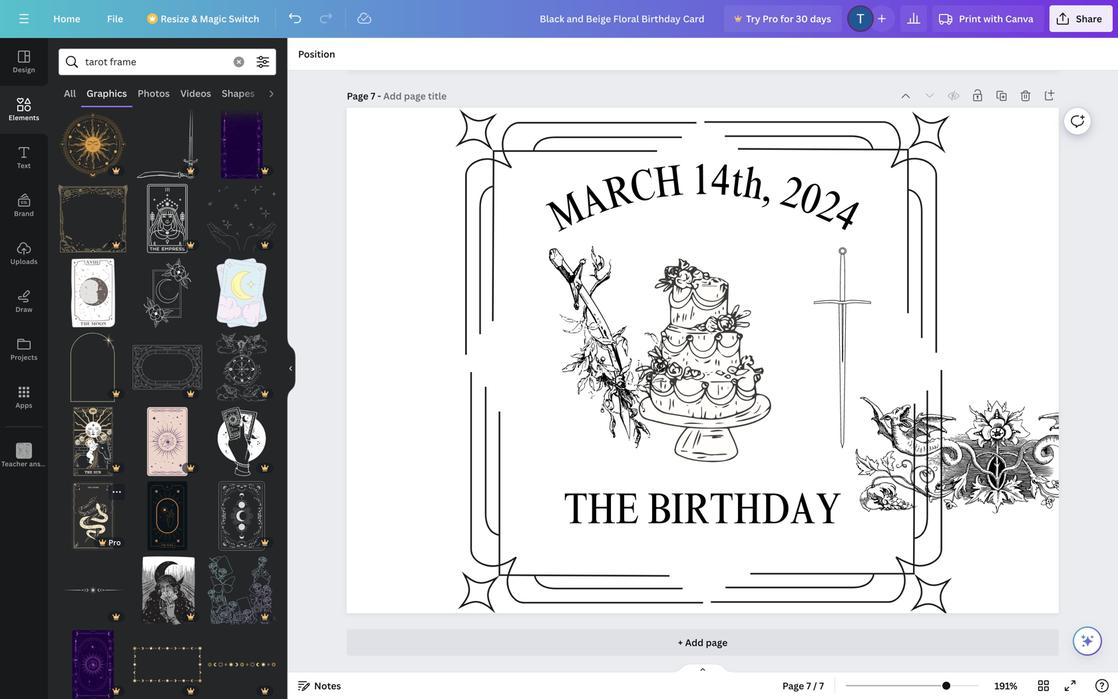 Task type: describe. For each thing, give the bounding box(es) containing it.
apps button
[[0, 374, 48, 422]]

celestial frame planet image
[[59, 184, 128, 253]]

roses and butterflies with cards image
[[207, 556, 276, 625]]

canva assistant image
[[1080, 633, 1096, 649]]

design
[[13, 65, 35, 74]]

Design title text field
[[529, 5, 719, 32]]

page 7 / 7 button
[[778, 675, 830, 697]]

7 for -
[[371, 90, 376, 102]]

;
[[23, 460, 25, 468]]

the birthday
[[564, 492, 842, 536]]

home link
[[43, 5, 91, 32]]

days
[[811, 12, 832, 25]]

videos button
[[175, 81, 217, 106]]

resize & magic switch button
[[139, 5, 270, 32]]

show pages image
[[671, 663, 735, 674]]

graphics
[[87, 87, 127, 100]]

position
[[298, 48, 335, 60]]

share button
[[1050, 5, 1113, 32]]

text
[[17, 161, 31, 170]]

pastel halloween tarot cards image
[[207, 258, 276, 328]]

switch
[[229, 12, 259, 25]]

uploads button
[[0, 230, 48, 278]]

191% button
[[985, 675, 1028, 697]]

text button
[[0, 134, 48, 182]]

draw button
[[0, 278, 48, 326]]

design button
[[0, 38, 48, 86]]

all
[[64, 87, 76, 100]]

print with canva button
[[933, 5, 1045, 32]]

audio button
[[260, 81, 298, 106]]

1
[[692, 163, 712, 206]]

main menu bar
[[0, 0, 1119, 38]]

+
[[678, 636, 683, 649]]

with
[[984, 12, 1004, 25]]

share
[[1077, 12, 1103, 25]]

for
[[781, 12, 794, 25]]

elements button
[[0, 86, 48, 134]]

gold celestial divider. mystic border separator image
[[207, 630, 276, 699]]

add
[[686, 636, 704, 649]]

hide image
[[287, 337, 296, 401]]

&
[[191, 12, 198, 25]]

elements
[[9, 113, 39, 122]]

lined ornate tarot - the fool image
[[133, 482, 202, 551]]

try pro for 30 days
[[746, 12, 832, 25]]

keys
[[54, 459, 69, 468]]



Task type: locate. For each thing, give the bounding box(es) containing it.
tarot card illustration image right answer
[[59, 407, 128, 476]]

projects button
[[0, 326, 48, 374]]

frame arch with stars image
[[59, 333, 128, 402]]

1 vertical spatial page
[[783, 680, 805, 692]]

esoteric tarot card image
[[133, 407, 202, 476]]

magic
[[200, 12, 227, 25]]

photos
[[138, 87, 170, 100]]

group
[[59, 102, 128, 179], [133, 102, 202, 179], [207, 102, 276, 179], [59, 176, 128, 253], [133, 176, 202, 253], [207, 176, 276, 253], [59, 250, 128, 328], [133, 250, 202, 328], [207, 250, 276, 328], [59, 325, 128, 402], [207, 325, 276, 402], [133, 333, 202, 402], [59, 399, 128, 476], [133, 399, 202, 476], [207, 399, 276, 476], [133, 474, 202, 551], [207, 474, 276, 551], [59, 548, 128, 625], [133, 548, 202, 625], [207, 548, 276, 625], [59, 622, 128, 699], [133, 622, 202, 699], [207, 622, 276, 699]]

tarot card illustration image for lined ornate tarot - the fool image
[[59, 482, 128, 551]]

+ add page
[[678, 636, 728, 649]]

all button
[[59, 81, 81, 106]]

side panel tab list
[[0, 38, 69, 480]]

7
[[371, 90, 376, 102], [807, 680, 811, 692], [820, 680, 824, 692]]

/
[[814, 680, 818, 692]]

1 vertical spatial pro
[[109, 537, 121, 547]]

resize & magic switch
[[161, 12, 259, 25]]

7 left -
[[371, 90, 376, 102]]

7 left "/"
[[807, 680, 811, 692]]

try pro for 30 days button
[[724, 5, 842, 32]]

birthday
[[648, 492, 842, 536]]

0 horizontal spatial tarot card image
[[59, 630, 128, 699]]

graphics button
[[81, 81, 132, 106]]

sleeping sun with closed eyes, astrology symbol, tarot magic, sun with face in ornate frame image
[[59, 110, 128, 179]]

page 7 -
[[347, 90, 384, 102]]

pro
[[763, 12, 779, 25], [109, 537, 121, 547]]

0 horizontal spatial page
[[347, 90, 369, 102]]

page left "/"
[[783, 680, 805, 692]]

1 horizontal spatial page
[[783, 680, 805, 692]]

position button
[[293, 43, 341, 65]]

191%
[[995, 680, 1018, 692]]

tarot card image
[[207, 110, 276, 179], [59, 630, 128, 699]]

resize
[[161, 12, 189, 25]]

shapes button
[[217, 81, 260, 106]]

page 7 / 7
[[783, 680, 824, 692]]

photos button
[[132, 81, 175, 106]]

videos
[[180, 87, 211, 100]]

hand drawn tarot card for the moon illustration image
[[59, 258, 128, 328]]

+ add page button
[[347, 629, 1059, 656]]

1 horizontal spatial tarot card image
[[207, 110, 276, 179]]

pro left for
[[763, 12, 779, 25]]

file button
[[96, 5, 134, 32]]

pro group
[[59, 482, 128, 551]]

shapes
[[222, 87, 255, 100]]

1 horizontal spatial pro
[[763, 12, 779, 25]]

2 horizontal spatial 7
[[820, 680, 824, 692]]

page
[[706, 636, 728, 649]]

the
[[564, 492, 640, 536]]

print
[[960, 12, 982, 25]]

try
[[746, 12, 761, 25]]

uploads
[[10, 257, 38, 266]]

notes
[[314, 680, 341, 692]]

-
[[378, 90, 381, 102]]

1 vertical spatial tarot card image
[[59, 630, 128, 699]]

Search elements search field
[[85, 49, 226, 75]]

tarot card illustration image
[[59, 407, 128, 476], [59, 482, 128, 551]]

pro left lined ornate tarot - the fool image
[[109, 537, 121, 547]]

tarot card illustration image for 'esoteric tarot card' image
[[59, 407, 128, 476]]

0 horizontal spatial pro
[[109, 537, 121, 547]]

0 vertical spatial page
[[347, 90, 369, 102]]

audio
[[266, 87, 292, 100]]

7 for /
[[807, 680, 811, 692]]

page left -
[[347, 90, 369, 102]]

canva
[[1006, 12, 1034, 25]]

draw
[[15, 305, 32, 314]]

30
[[796, 12, 808, 25]]

7 right "/"
[[820, 680, 824, 692]]

0 vertical spatial tarot card illustration image
[[59, 407, 128, 476]]

print with canva
[[960, 12, 1034, 25]]

fortuneteller holds tarot cards image
[[133, 556, 202, 625]]

0 horizontal spatial 7
[[371, 90, 376, 102]]

page for page 7 / 7
[[783, 680, 805, 692]]

2 tarot card illustration image from the top
[[59, 482, 128, 551]]

page inside page 7 / 7 button
[[783, 680, 805, 692]]

file
[[107, 12, 123, 25]]

page
[[347, 90, 369, 102], [783, 680, 805, 692]]

Page title text field
[[384, 89, 448, 103]]

pro inside group
[[109, 537, 121, 547]]

0 vertical spatial tarot card image
[[207, 110, 276, 179]]

teacher answer keys
[[1, 459, 69, 468]]

page for page 7 -
[[347, 90, 369, 102]]

brand button
[[0, 182, 48, 230]]

1 tarot card illustration image from the top
[[59, 407, 128, 476]]

teacher
[[1, 459, 27, 468]]

projects
[[10, 353, 38, 362]]

brand
[[14, 209, 34, 218]]

answer
[[29, 459, 53, 468]]

notes button
[[293, 675, 347, 697]]

0 vertical spatial pro
[[763, 12, 779, 25]]

pro inside button
[[763, 12, 779, 25]]

tarot card illustration image down keys
[[59, 482, 128, 551]]

apps
[[16, 401, 32, 410]]

1 horizontal spatial 7
[[807, 680, 811, 692]]

golden rectangle sun and moon frame image
[[133, 630, 202, 699]]

home
[[53, 12, 80, 25]]

1 vertical spatial tarot card illustration image
[[59, 482, 128, 551]]



Task type: vqa. For each thing, say whether or not it's contained in the screenshot.
Free •
no



